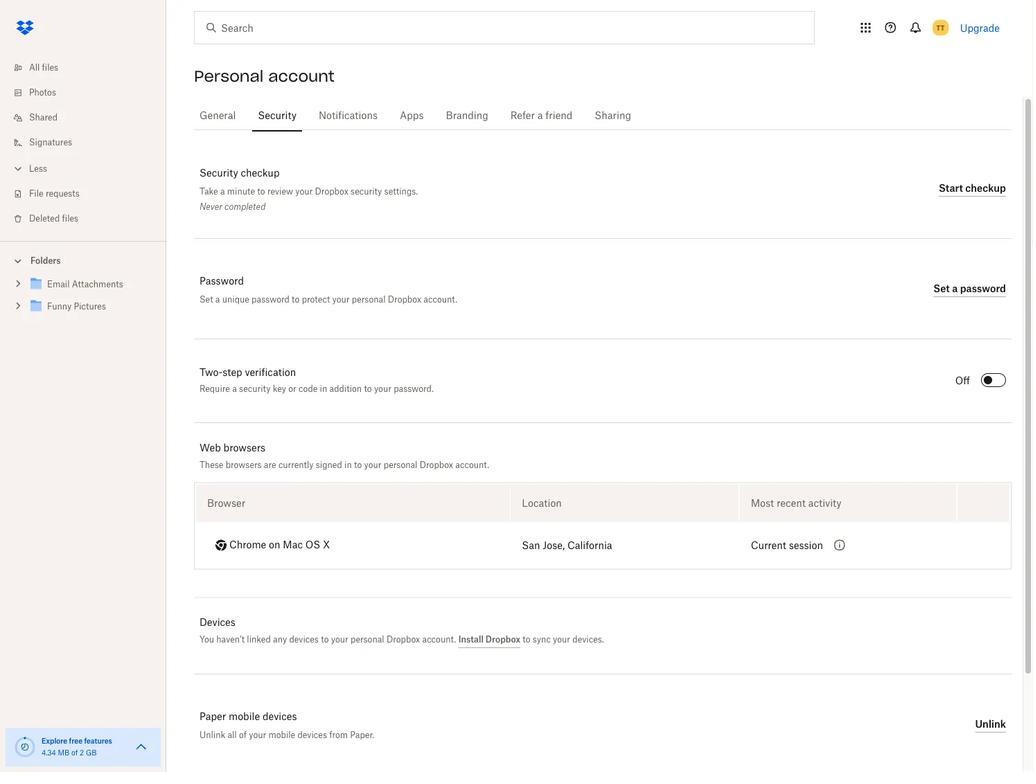 Task type: vqa. For each thing, say whether or not it's contained in the screenshot.
4.34
yes



Task type: describe. For each thing, give the bounding box(es) containing it.
activity
[[809, 498, 842, 509]]

security tab
[[252, 99, 302, 132]]

free
[[69, 737, 82, 746]]

account. inside devices you haven't linked any devices to your personal dropbox account. install dropbox to sync your devices.
[[422, 635, 456, 645]]

apps tab
[[394, 99, 429, 132]]

sharing tab
[[589, 99, 637, 132]]

protect
[[302, 294, 330, 305]]

on
[[269, 541, 280, 551]]

a for security
[[232, 386, 237, 394]]

security for security checkup
[[200, 168, 238, 178]]

checkup for security checkup
[[241, 168, 280, 178]]

devices for unlink
[[298, 730, 327, 741]]

verification
[[245, 368, 296, 378]]

all
[[29, 64, 40, 72]]

minute
[[227, 186, 255, 196]]

to right addition
[[364, 386, 372, 394]]

current session
[[751, 541, 823, 551]]

review
[[267, 186, 293, 196]]

completed
[[225, 201, 266, 212]]

1 vertical spatial mobile
[[269, 730, 295, 741]]

web browsers these browsers are currently signed in to your personal dropbox account.
[[200, 442, 489, 470]]

0 vertical spatial mobile
[[229, 713, 260, 722]]

signed
[[316, 460, 342, 470]]

two-step verification
[[200, 368, 296, 378]]

0 vertical spatial personal
[[352, 294, 386, 305]]

tab list containing general
[[194, 97, 1012, 132]]

devices.
[[573, 635, 604, 645]]

a for password
[[952, 283, 958, 295]]

to left the sync
[[523, 635, 531, 645]]

unlink for unlink all of your mobile devices from paper.
[[200, 730, 225, 741]]

off
[[956, 376, 970, 386]]

branding tab
[[440, 99, 494, 132]]

from
[[329, 730, 348, 741]]

explore
[[42, 737, 67, 746]]

file requests link
[[11, 182, 166, 207]]

unlink all of your mobile devices from paper.
[[200, 730, 374, 741]]

end session element
[[958, 485, 1010, 522]]

are
[[264, 460, 276, 470]]

set for set a unique password to protect your personal dropbox account.
[[200, 294, 213, 305]]

san
[[522, 541, 540, 551]]

a for unique
[[215, 294, 220, 305]]

1 vertical spatial security
[[239, 386, 271, 394]]

deleted files
[[29, 215, 78, 223]]

explore free features 4.34 mb of 2 gb
[[42, 737, 112, 758]]

files for deleted files
[[62, 215, 78, 223]]

require
[[200, 386, 230, 394]]

tt button
[[930, 17, 952, 39]]

quota usage element
[[14, 737, 36, 759]]

any
[[273, 635, 287, 645]]

personal inside devices you haven't linked any devices to your personal dropbox account. install dropbox to sync your devices.
[[351, 635, 384, 645]]

personal account
[[194, 67, 335, 86]]

personal
[[194, 67, 264, 86]]

devices for devices
[[289, 635, 319, 645]]

requests
[[46, 190, 80, 198]]

gb
[[86, 751, 97, 758]]

2
[[80, 751, 84, 758]]

set for set a password
[[934, 283, 950, 295]]

to left protect
[[292, 294, 300, 305]]

personal inside 'web browsers these browsers are currently signed in to your personal dropbox account.'
[[384, 460, 418, 470]]

funny
[[47, 303, 72, 312]]

deleted files link
[[11, 207, 166, 231]]

folders button
[[0, 250, 166, 271]]

most
[[751, 498, 774, 509]]

password.
[[394, 386, 434, 394]]

refer a friend
[[511, 111, 573, 121]]

take a minute to review your dropbox security settings. never completed
[[200, 186, 418, 212]]

group containing email attachments
[[0, 271, 166, 328]]

jose,
[[543, 541, 565, 551]]

upgrade link
[[960, 22, 1000, 34]]

security for security
[[258, 111, 297, 121]]

code
[[299, 386, 318, 394]]

location
[[522, 498, 562, 509]]

settings.
[[384, 186, 418, 196]]

start checkup
[[939, 182, 1006, 194]]

devices you haven't linked any devices to your personal dropbox account. install dropbox to sync your devices.
[[200, 617, 604, 645]]

paper
[[200, 713, 226, 722]]

mac
[[283, 541, 303, 551]]

shared link
[[11, 105, 166, 130]]

apps
[[400, 111, 424, 121]]

san jose, california
[[522, 541, 612, 551]]

account. inside 'web browsers these browsers are currently signed in to your personal dropbox account.'
[[455, 460, 489, 470]]

password
[[200, 277, 244, 286]]

your right any
[[331, 635, 348, 645]]

less image
[[11, 162, 25, 176]]

unlink button
[[975, 717, 1006, 733]]

devices
[[200, 617, 236, 629]]

start checkup button
[[939, 180, 1006, 197]]

features
[[84, 737, 112, 746]]

step
[[223, 368, 242, 378]]

4.34
[[42, 751, 56, 758]]

browser
[[207, 498, 245, 509]]

dropbox image
[[11, 14, 39, 42]]

checkup for start checkup
[[966, 182, 1006, 194]]

a for friend
[[538, 111, 543, 121]]

folders
[[30, 256, 61, 266]]

attachments
[[72, 281, 123, 289]]

linked
[[247, 635, 271, 645]]

less
[[29, 165, 47, 173]]

notifications tab
[[313, 99, 383, 132]]



Task type: locate. For each thing, give the bounding box(es) containing it.
dropbox inside 'web browsers these browsers are currently signed in to your personal dropbox account.'
[[420, 460, 453, 470]]

or
[[288, 386, 296, 394]]

files
[[42, 64, 58, 72], [62, 215, 78, 223]]

checkup up minute
[[241, 168, 280, 178]]

a for minute
[[220, 186, 225, 196]]

file
[[29, 190, 43, 198]]

two-
[[200, 368, 223, 378]]

never
[[200, 201, 222, 212]]

most recent activity
[[751, 498, 842, 509]]

photos
[[29, 89, 56, 97]]

in right signed
[[344, 460, 352, 470]]

upgrade
[[960, 22, 1000, 34]]

checkup inside start checkup button
[[966, 182, 1006, 194]]

take
[[200, 186, 218, 196]]

security left settings. on the top left
[[351, 186, 382, 196]]

tt
[[937, 23, 945, 32]]

install
[[459, 635, 484, 645]]

require a security key or code in addition to your password.
[[200, 386, 434, 394]]

dropbox
[[315, 186, 348, 196], [388, 294, 421, 305], [420, 460, 453, 470], [387, 635, 420, 645], [486, 635, 521, 645]]

checkup right start
[[966, 182, 1006, 194]]

browsers left the are
[[226, 460, 262, 470]]

0 horizontal spatial mobile
[[229, 713, 260, 722]]

funny pictures link
[[28, 298, 155, 316]]

1 vertical spatial security
[[200, 168, 238, 178]]

1 horizontal spatial files
[[62, 215, 78, 223]]

addition
[[330, 386, 362, 394]]

your inside 'web browsers these browsers are currently signed in to your personal dropbox account.'
[[364, 460, 381, 470]]

a inside tab
[[538, 111, 543, 121]]

0 vertical spatial security
[[258, 111, 297, 121]]

photos link
[[11, 80, 166, 105]]

you
[[200, 635, 214, 645]]

1 vertical spatial files
[[62, 215, 78, 223]]

refer a friend tab
[[505, 99, 578, 132]]

0 vertical spatial checkup
[[241, 168, 280, 178]]

tab list
[[194, 97, 1012, 132]]

signatures link
[[11, 130, 166, 155]]

set a password
[[934, 283, 1006, 295]]

files for all files
[[42, 64, 58, 72]]

devices right any
[[289, 635, 319, 645]]

currently
[[279, 460, 314, 470]]

general
[[200, 111, 236, 121]]

to right any
[[321, 635, 329, 645]]

password inside button
[[960, 283, 1006, 295]]

deleted
[[29, 215, 60, 223]]

1 vertical spatial account.
[[455, 460, 489, 470]]

your left password.
[[374, 386, 392, 394]]

dropbox inside take a minute to review your dropbox security settings. never completed
[[315, 186, 348, 196]]

0 vertical spatial of
[[239, 730, 247, 741]]

0 vertical spatial account.
[[424, 294, 458, 305]]

1 vertical spatial devices
[[263, 713, 297, 722]]

set inside button
[[934, 283, 950, 295]]

in right code
[[320, 386, 327, 394]]

0 vertical spatial devices
[[289, 635, 319, 645]]

of right all
[[239, 730, 247, 741]]

1 horizontal spatial of
[[239, 730, 247, 741]]

0 vertical spatial security
[[351, 186, 382, 196]]

2 vertical spatial devices
[[298, 730, 327, 741]]

0 horizontal spatial files
[[42, 64, 58, 72]]

list containing all files
[[0, 47, 166, 241]]

your right signed
[[364, 460, 381, 470]]

mobile up all
[[229, 713, 260, 722]]

x
[[323, 541, 330, 551]]

os
[[305, 541, 320, 551]]

shared
[[29, 114, 58, 122]]

email
[[47, 281, 70, 289]]

your down paper mobile devices
[[249, 730, 266, 741]]

0 horizontal spatial security
[[239, 386, 271, 394]]

0 vertical spatial files
[[42, 64, 58, 72]]

refer
[[511, 111, 535, 121]]

devices up unlink all of your mobile devices from paper.
[[263, 713, 297, 722]]

1 horizontal spatial checkup
[[966, 182, 1006, 194]]

list
[[0, 47, 166, 241]]

Search text field
[[221, 20, 786, 35]]

to right signed
[[354, 460, 362, 470]]

branding
[[446, 111, 488, 121]]

0 horizontal spatial checkup
[[241, 168, 280, 178]]

0 horizontal spatial in
[[320, 386, 327, 394]]

2 vertical spatial personal
[[351, 635, 384, 645]]

your
[[295, 186, 313, 196], [332, 294, 350, 305], [374, 386, 392, 394], [364, 460, 381, 470], [331, 635, 348, 645], [553, 635, 570, 645], [249, 730, 266, 741]]

your right review
[[295, 186, 313, 196]]

browsers up the are
[[224, 442, 266, 454]]

2 vertical spatial account.
[[422, 635, 456, 645]]

1 horizontal spatial password
[[960, 283, 1006, 295]]

general tab
[[194, 99, 241, 132]]

in
[[320, 386, 327, 394], [344, 460, 352, 470]]

devices inside devices you haven't linked any devices to your personal dropbox account. install dropbox to sync your devices.
[[289, 635, 319, 645]]

start
[[939, 182, 963, 194]]

0 horizontal spatial of
[[71, 751, 78, 758]]

to inside 'web browsers these browsers are currently signed in to your personal dropbox account.'
[[354, 460, 362, 470]]

mobile down paper mobile devices
[[269, 730, 295, 741]]

devices left from
[[298, 730, 327, 741]]

california
[[568, 541, 612, 551]]

browsers
[[224, 442, 266, 454], [226, 460, 262, 470]]

1 horizontal spatial security
[[351, 186, 382, 196]]

files right deleted
[[62, 215, 78, 223]]

1 horizontal spatial set
[[934, 283, 950, 295]]

all
[[228, 730, 237, 741]]

password
[[960, 283, 1006, 295], [252, 294, 290, 305]]

your right protect
[[332, 294, 350, 305]]

1 horizontal spatial unlink
[[975, 719, 1006, 731]]

group
[[0, 271, 166, 328]]

1 vertical spatial in
[[344, 460, 352, 470]]

security inside take a minute to review your dropbox security settings. never completed
[[351, 186, 382, 196]]

personal
[[352, 294, 386, 305], [384, 460, 418, 470], [351, 635, 384, 645]]

1 vertical spatial of
[[71, 751, 78, 758]]

in inside 'web browsers these browsers are currently signed in to your personal dropbox account.'
[[344, 460, 352, 470]]

email attachments
[[47, 281, 123, 289]]

signatures
[[29, 139, 72, 147]]

0 horizontal spatial security
[[200, 168, 238, 178]]

chrome on mac os x
[[229, 541, 330, 551]]

session
[[789, 541, 823, 551]]

security up take
[[200, 168, 238, 178]]

security down two-step verification on the left
[[239, 386, 271, 394]]

friend
[[546, 111, 573, 121]]

notifications
[[319, 111, 378, 121]]

files right all
[[42, 64, 58, 72]]

0 horizontal spatial password
[[252, 294, 290, 305]]

a inside button
[[952, 283, 958, 295]]

1 vertical spatial browsers
[[226, 460, 262, 470]]

1 horizontal spatial security
[[258, 111, 297, 121]]

of inside explore free features 4.34 mb of 2 gb
[[71, 751, 78, 758]]

security
[[258, 111, 297, 121], [200, 168, 238, 178]]

to inside take a minute to review your dropbox security settings. never completed
[[257, 186, 265, 196]]

1 horizontal spatial mobile
[[269, 730, 295, 741]]

1 vertical spatial personal
[[384, 460, 418, 470]]

your inside take a minute to review your dropbox security settings. never completed
[[295, 186, 313, 196]]

install dropbox link
[[459, 635, 521, 649]]

these
[[200, 460, 223, 470]]

account.
[[424, 294, 458, 305], [455, 460, 489, 470], [422, 635, 456, 645]]

file requests
[[29, 190, 80, 198]]

security checkup
[[200, 168, 280, 178]]

0 vertical spatial in
[[320, 386, 327, 394]]

of
[[239, 730, 247, 741], [71, 751, 78, 758]]

to
[[257, 186, 265, 196], [292, 294, 300, 305], [364, 386, 372, 394], [354, 460, 362, 470], [321, 635, 329, 645], [523, 635, 531, 645]]

to left review
[[257, 186, 265, 196]]

funny pictures
[[47, 303, 106, 312]]

0 horizontal spatial unlink
[[200, 730, 225, 741]]

of left 2
[[71, 751, 78, 758]]

a inside take a minute to review your dropbox security settings. never completed
[[220, 186, 225, 196]]

0 horizontal spatial set
[[200, 294, 213, 305]]

set a unique password to protect your personal dropbox account.
[[200, 294, 458, 305]]

your right the sync
[[553, 635, 570, 645]]

web
[[200, 442, 221, 454]]

unlink for unlink
[[975, 719, 1006, 731]]

a
[[538, 111, 543, 121], [220, 186, 225, 196], [952, 283, 958, 295], [215, 294, 220, 305], [232, 386, 237, 394]]

1 vertical spatial checkup
[[966, 182, 1006, 194]]

email attachments link
[[28, 275, 155, 294]]

1 horizontal spatial in
[[344, 460, 352, 470]]

security down "personal account"
[[258, 111, 297, 121]]

all files
[[29, 64, 58, 72]]

haven't
[[216, 635, 245, 645]]

account
[[268, 67, 335, 86]]

security inside 'tab'
[[258, 111, 297, 121]]

mb
[[58, 751, 70, 758]]

chrome
[[229, 541, 266, 551]]

current
[[751, 541, 787, 551]]

paper.
[[350, 730, 374, 741]]

sync
[[533, 635, 551, 645]]

devices
[[289, 635, 319, 645], [263, 713, 297, 722], [298, 730, 327, 741]]

0 vertical spatial browsers
[[224, 442, 266, 454]]

set a password button
[[934, 281, 1006, 297]]



